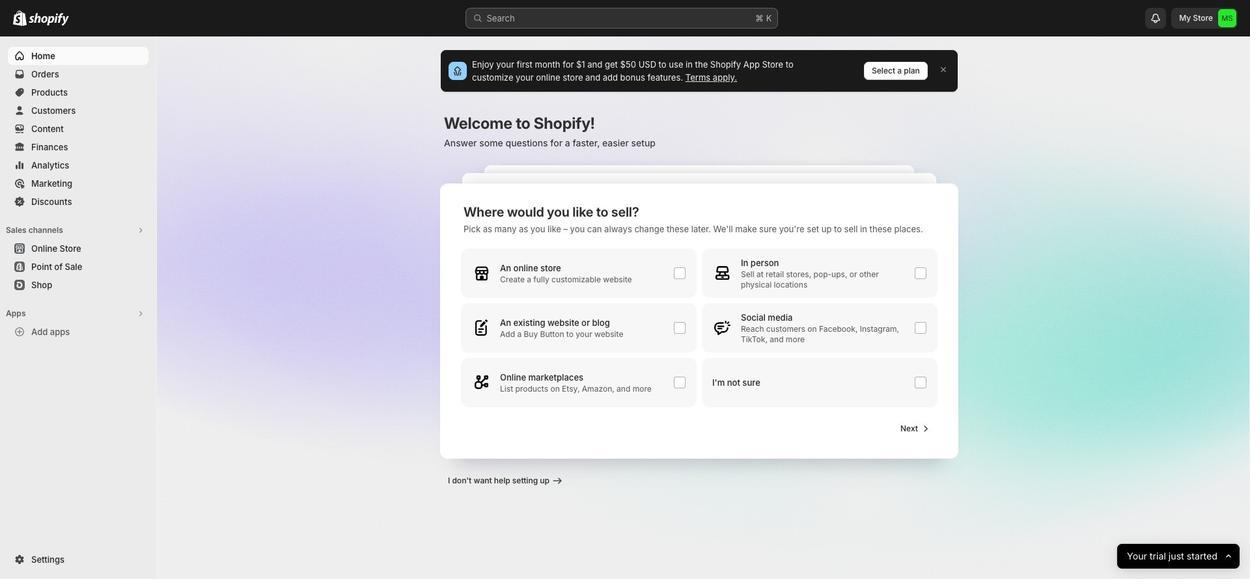 Task type: vqa. For each thing, say whether or not it's contained in the screenshot.
the Metric added
no



Task type: locate. For each thing, give the bounding box(es) containing it.
shopify image
[[29, 13, 69, 26]]

shopify image
[[13, 10, 27, 26]]

my store image
[[1219, 9, 1237, 27]]



